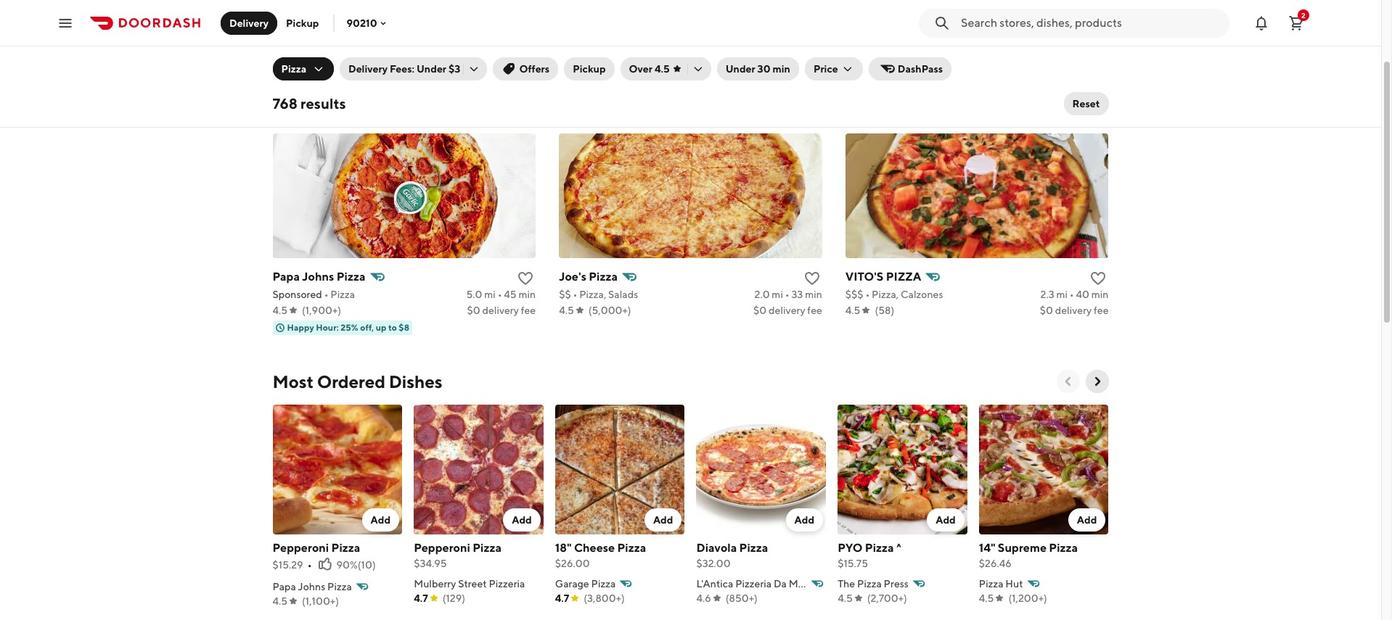 Task type: locate. For each thing, give the bounding box(es) containing it.
0 horizontal spatial pizzeria
[[489, 578, 525, 590]]

1 vertical spatial papa
[[273, 581, 296, 593]]

1 pizza, from the left
[[579, 289, 606, 301]]

pepperoni
[[273, 541, 329, 555], [414, 541, 470, 555]]

pizza right supreme
[[1049, 541, 1078, 555]]

0 horizontal spatial pickup
[[286, 17, 319, 29]]

0 horizontal spatial under
[[417, 63, 447, 75]]

most ordered dishes
[[273, 372, 443, 392]]

1 $​0 from the left
[[467, 305, 480, 317]]

1 vertical spatial pickup button
[[564, 57, 615, 81]]

0 vertical spatial pickup button
[[277, 11, 328, 34]]

3 fee from the left
[[1094, 305, 1109, 317]]

• left 33
[[785, 289, 790, 301]]

$​0 for vito's pizza
[[1040, 305, 1053, 317]]

click to add this store to your saved list image up 5.0 mi • 45 min at the left of the page
[[517, 270, 534, 287]]

$32.00
[[697, 558, 731, 570]]

1 add from the left
[[371, 514, 391, 526]]

pizza left ^
[[865, 541, 894, 555]]

johns up the (1,100+)
[[298, 581, 325, 593]]

4.6
[[697, 593, 711, 605]]

25%
[[341, 322, 358, 333]]

to
[[388, 322, 397, 333]]

delivery left fees:
[[348, 63, 388, 75]]

$​0 delivery fee down 5.0 mi • 45 min at the left of the page
[[467, 305, 536, 317]]

1 fee from the left
[[521, 305, 536, 317]]

click to add this store to your saved list image
[[517, 270, 534, 287], [804, 270, 821, 287]]

delivery
[[482, 305, 519, 317], [769, 305, 806, 317], [1055, 305, 1092, 317]]

pickup
[[286, 17, 319, 29], [573, 63, 606, 75]]

1 $​0 delivery fee from the left
[[467, 305, 536, 317]]

mi right 2.3
[[1057, 289, 1068, 301]]

sponsored
[[273, 289, 322, 301]]

1 papa from the top
[[273, 270, 300, 284]]

pepperoni pizza
[[273, 541, 360, 555]]

1 horizontal spatial $​0
[[754, 305, 767, 317]]

0 horizontal spatial click to add this store to your saved list image
[[517, 270, 534, 287]]

mulberry street pizzeria
[[414, 578, 525, 590]]

4.7 down mulberry
[[414, 593, 428, 605]]

under left 30
[[726, 63, 756, 75]]

pizza inside diavola pizza $32.00
[[739, 541, 768, 555]]

4.5 down sponsored
[[273, 305, 288, 317]]

add button
[[362, 509, 399, 532], [503, 509, 541, 532], [503, 509, 541, 532], [645, 509, 682, 532], [645, 509, 682, 532], [786, 509, 823, 532], [786, 509, 823, 532], [927, 509, 965, 532], [1069, 509, 1106, 532]]

click to add this store to your saved list image up 2.0 mi • 33 min
[[804, 270, 821, 287]]

papa for 4.5
[[273, 581, 296, 593]]

mexican
[[1087, 25, 1126, 37]]

mi
[[484, 289, 496, 301], [772, 289, 783, 301], [1057, 289, 1068, 301]]

papa johns pizza up the (1,100+)
[[273, 581, 352, 593]]

2 $​0 delivery fee from the left
[[754, 305, 822, 317]]

0 horizontal spatial pizza,
[[579, 289, 606, 301]]

min for vito's pizza
[[1092, 289, 1109, 301]]

2 under from the left
[[726, 63, 756, 75]]

1 horizontal spatial delivery
[[769, 305, 806, 317]]

reset
[[1073, 98, 1100, 110]]

0 horizontal spatial 4.7
[[414, 593, 428, 605]]

4.5 right over
[[655, 63, 670, 75]]

papa johns pizza for sponsored
[[273, 270, 366, 284]]

delivery for delivery fees: under $3
[[348, 63, 388, 75]]

5.0
[[466, 289, 482, 301]]

under 30 min
[[726, 63, 791, 75]]

1 horizontal spatial pickup
[[573, 63, 606, 75]]

fee for joe's pizza
[[808, 305, 822, 317]]

$$
[[559, 289, 571, 301]]

4.7 for 18" cheese pizza
[[555, 593, 569, 605]]

$​0 delivery fee
[[467, 305, 536, 317], [754, 305, 822, 317], [1040, 305, 1109, 317]]

pepperoni for pepperoni pizza
[[273, 541, 329, 555]]

johns up sponsored • pizza on the top of the page
[[302, 270, 334, 284]]

price
[[814, 63, 838, 75]]

delivery inside button
[[229, 17, 269, 29]]

1 horizontal spatial mi
[[772, 289, 783, 301]]

0 vertical spatial johns
[[302, 270, 334, 284]]

pizza inside 14" supreme pizza $26.46
[[1049, 541, 1078, 555]]

4.5
[[655, 63, 670, 75], [273, 305, 288, 317], [559, 305, 574, 317], [846, 305, 861, 317], [838, 593, 853, 605], [979, 593, 994, 605], [273, 596, 288, 607]]

papa down $15.29
[[273, 581, 296, 593]]

0 horizontal spatial pickup button
[[277, 11, 328, 34]]

•
[[324, 289, 329, 301], [498, 289, 502, 301], [573, 289, 577, 301], [785, 289, 790, 301], [866, 289, 870, 301], [1070, 289, 1074, 301], [308, 559, 312, 571]]

1 horizontal spatial $​0 delivery fee
[[754, 305, 822, 317]]

1 vertical spatial papa johns pizza
[[273, 581, 352, 593]]

4 add from the left
[[795, 514, 815, 526]]

johns
[[302, 270, 334, 284], [298, 581, 325, 593]]

pickup up pizza button
[[286, 17, 319, 29]]

2 pepperoni from the left
[[414, 541, 470, 555]]

mi for joe's pizza
[[772, 289, 783, 301]]

delivery fees: under $3
[[348, 63, 461, 75]]

1 vertical spatial delivery
[[348, 63, 388, 75]]

4.7
[[414, 593, 428, 605], [555, 593, 569, 605]]

4.5 down $$$
[[846, 305, 861, 317]]

pizzeria right street
[[489, 578, 525, 590]]

4.7 for pepperoni pizza
[[414, 593, 428, 605]]

3 add from the left
[[653, 514, 673, 526]]

min right 33
[[805, 289, 822, 301]]

$15.29
[[273, 559, 303, 571]]

1 horizontal spatial fee
[[808, 305, 822, 317]]

delivery down 2.0 mi • 33 min
[[769, 305, 806, 317]]

pizza inside pyo pizza ^ $15.75
[[865, 541, 894, 555]]

pizza right cheese
[[617, 541, 646, 555]]

0 vertical spatial delivery
[[229, 17, 269, 29]]

mi right the 5.0
[[484, 289, 496, 301]]

over 4.5 button
[[620, 57, 711, 81]]

1 horizontal spatial under
[[726, 63, 756, 75]]

delivery down 5.0 mi • 45 min at the left of the page
[[482, 305, 519, 317]]

click to add this store to your saved list image for joe's pizza
[[804, 270, 821, 287]]

pepperoni up $15.29 •
[[273, 541, 329, 555]]

dashpass button
[[869, 57, 952, 81]]

ordered
[[317, 372, 386, 392]]

press
[[884, 578, 909, 590]]

1 4.7 from the left
[[414, 593, 428, 605]]

fee for papa johns pizza
[[521, 305, 536, 317]]

delivery
[[229, 17, 269, 29], [348, 63, 388, 75]]

0 horizontal spatial delivery
[[229, 17, 269, 29]]

pizza up l'antica pizzeria da michele
[[739, 541, 768, 555]]

2 papa from the top
[[273, 581, 296, 593]]

$​0 delivery fee down 2.3 mi • 40 min
[[1040, 305, 1109, 317]]

4.5 for (5,000+)
[[559, 305, 574, 317]]

pizza
[[281, 63, 307, 75], [337, 270, 366, 284], [589, 270, 618, 284], [331, 289, 355, 301], [331, 541, 360, 555], [473, 541, 502, 555], [617, 541, 646, 555], [739, 541, 768, 555], [865, 541, 894, 555], [1049, 541, 1078, 555], [591, 578, 616, 590], [857, 578, 882, 590], [979, 578, 1004, 590], [327, 581, 352, 593]]

pizza, down joe's pizza
[[579, 289, 606, 301]]

over 4.5
[[629, 63, 670, 75]]

2.0 mi • 33 min
[[755, 289, 822, 301]]

pizza,
[[579, 289, 606, 301], [872, 289, 899, 301]]

garage pizza
[[555, 578, 616, 590]]

0 vertical spatial papa johns pizza
[[273, 270, 366, 284]]

delivery left healthy
[[229, 17, 269, 29]]

hour:
[[316, 322, 339, 333]]

90210 button
[[347, 17, 389, 29]]

2 fee from the left
[[808, 305, 822, 317]]

previous button of carousel image
[[1061, 375, 1076, 389]]

40
[[1076, 289, 1090, 301]]

4.5 down the
[[838, 593, 853, 605]]

pizza up 768 on the top left
[[281, 63, 307, 75]]

papa johns pizza for 4.5
[[273, 581, 352, 593]]

$​0 down 2.0
[[754, 305, 767, 317]]

papa johns pizza
[[273, 270, 366, 284], [273, 581, 352, 593]]

4.5 inside over 4.5 button
[[655, 63, 670, 75]]

1 vertical spatial johns
[[298, 581, 325, 593]]

3 mi from the left
[[1057, 289, 1068, 301]]

Store search: begin typing to search for stores available on DoorDash text field
[[961, 15, 1221, 31]]

33
[[792, 289, 803, 301]]

pickup left over
[[573, 63, 606, 75]]

dishes
[[389, 372, 443, 392]]

1 pepperoni from the left
[[273, 541, 329, 555]]

2 papa johns pizza from the top
[[273, 581, 352, 593]]

off,
[[360, 322, 374, 333]]

fee down 5.0 mi • 45 min at the left of the page
[[521, 305, 536, 317]]

0 vertical spatial papa
[[273, 270, 300, 284]]

90%(10)
[[337, 559, 376, 571]]

min right 45
[[519, 289, 536, 301]]

pickup button up pizza button
[[277, 11, 328, 34]]

2 4.7 from the left
[[555, 593, 569, 605]]

1 click to add this store to your saved list image from the left
[[517, 270, 534, 287]]

mi right 2.0
[[772, 289, 783, 301]]

fee down 2.0 mi • 33 min
[[808, 305, 822, 317]]

1 vertical spatial pickup
[[573, 63, 606, 75]]

salads
[[608, 289, 638, 301]]

2 horizontal spatial fee
[[1094, 305, 1109, 317]]

4.5 down $$
[[559, 305, 574, 317]]

2 horizontal spatial mi
[[1057, 289, 1068, 301]]

papa up sponsored
[[273, 270, 300, 284]]

pepperoni pizza $34.95
[[414, 541, 502, 570]]

45
[[504, 289, 517, 301]]

1 horizontal spatial delivery
[[348, 63, 388, 75]]

2 pizza, from the left
[[872, 289, 899, 301]]

0 horizontal spatial mi
[[484, 289, 496, 301]]

min right 30
[[773, 63, 791, 75]]

3 $​0 from the left
[[1040, 305, 1053, 317]]

(1,900+)
[[302, 305, 341, 317]]

min down click to add this store to your saved list icon
[[1092, 289, 1109, 301]]

1 papa johns pizza from the top
[[273, 270, 366, 284]]

$​0 down 2.3
[[1040, 305, 1053, 317]]

2 horizontal spatial delivery
[[1055, 305, 1092, 317]]

1 horizontal spatial pizzeria
[[736, 578, 772, 590]]

1 mi from the left
[[484, 289, 496, 301]]

pickup button left over
[[564, 57, 615, 81]]

2.3 mi • 40 min
[[1041, 289, 1109, 301]]

$​0 delivery fee for vito's pizza
[[1040, 305, 1109, 317]]

1 horizontal spatial click to add this store to your saved list image
[[804, 270, 821, 287]]

5.0 mi • 45 min
[[466, 289, 536, 301]]

pizza up the (1,100+)
[[327, 581, 352, 593]]

2 mi from the left
[[772, 289, 783, 301]]

0 horizontal spatial delivery
[[482, 305, 519, 317]]

0 horizontal spatial $​0
[[467, 305, 480, 317]]

$8
[[399, 322, 410, 333]]

2 horizontal spatial $​0
[[1040, 305, 1053, 317]]

delivery down 2.3 mi • 40 min
[[1055, 305, 1092, 317]]

over
[[629, 63, 653, 75]]

0 horizontal spatial fee
[[521, 305, 536, 317]]

^
[[897, 541, 902, 555]]

$​0 delivery fee down 2.0 mi • 33 min
[[754, 305, 822, 317]]

pizza up street
[[473, 541, 502, 555]]

2 click to add this store to your saved list image from the left
[[804, 270, 821, 287]]

pepperoni up $34.95
[[414, 541, 470, 555]]

papa johns pizza up sponsored • pizza on the top of the page
[[273, 270, 366, 284]]

min
[[773, 63, 791, 75], [519, 289, 536, 301], [805, 289, 822, 301], [1092, 289, 1109, 301]]

under left $3
[[417, 63, 447, 75]]

0 vertical spatial pickup
[[286, 17, 319, 29]]

768
[[273, 95, 298, 112]]

2 delivery from the left
[[769, 305, 806, 317]]

pepperoni inside pepperoni pizza $34.95
[[414, 541, 470, 555]]

3 delivery from the left
[[1055, 305, 1092, 317]]

click to add this store to your saved list image
[[1090, 270, 1107, 287]]

4.5 for (1,200+)
[[979, 593, 994, 605]]

$​0 down the 5.0
[[467, 305, 480, 317]]

pizza up sponsored • pizza on the top of the page
[[337, 270, 366, 284]]

4.7 down garage
[[555, 593, 569, 605]]

18"
[[555, 541, 572, 555]]

breakfast
[[334, 25, 378, 37]]

2 $​0 from the left
[[754, 305, 767, 317]]

michele
[[789, 578, 826, 590]]

pizza, up (58)
[[872, 289, 899, 301]]

under inside button
[[726, 63, 756, 75]]

2 horizontal spatial $​0 delivery fee
[[1040, 305, 1109, 317]]

30
[[758, 63, 771, 75]]

delivery for vito's pizza
[[1055, 305, 1092, 317]]

1 delivery from the left
[[482, 305, 519, 317]]

1 horizontal spatial pizza,
[[872, 289, 899, 301]]

1 horizontal spatial 4.7
[[555, 593, 569, 605]]

1 horizontal spatial pepperoni
[[414, 541, 470, 555]]

fee down 2.3 mi • 40 min
[[1094, 305, 1109, 317]]

fee for vito's pizza
[[1094, 305, 1109, 317]]

4.5 down pizza hut
[[979, 593, 994, 605]]

0 horizontal spatial $​0 delivery fee
[[467, 305, 536, 317]]

3 $​0 delivery fee from the left
[[1040, 305, 1109, 317]]

0 horizontal spatial pepperoni
[[273, 541, 329, 555]]

pizza up (1,900+)
[[331, 289, 355, 301]]

2 add from the left
[[512, 514, 532, 526]]

min for papa johns pizza
[[519, 289, 536, 301]]

4.5 down $15.29
[[273, 596, 288, 607]]

pizza, for pizza
[[579, 289, 606, 301]]

pizzeria up (850+)
[[736, 578, 772, 590]]

(2,700+)
[[867, 593, 907, 605]]



Task type: vqa. For each thing, say whether or not it's contained in the screenshot.
the Pickup inside pickup button
no



Task type: describe. For each thing, give the bounding box(es) containing it.
min inside button
[[773, 63, 791, 75]]

pyo
[[838, 541, 863, 555]]

2.0
[[755, 289, 770, 301]]

1 pizzeria from the left
[[489, 578, 525, 590]]

fees:
[[390, 63, 415, 75]]

delivery for delivery
[[229, 17, 269, 29]]

pizza inside button
[[281, 63, 307, 75]]

4.5 for (1,100+)
[[273, 596, 288, 607]]

mi for papa johns pizza
[[484, 289, 496, 301]]

4.5 for (2,700+)
[[838, 593, 853, 605]]

2
[[1302, 11, 1306, 19]]

4.5 for (58)
[[846, 305, 861, 317]]

(3,800+)
[[584, 593, 625, 605]]

supreme
[[998, 541, 1047, 555]]

indian
[[979, 25, 1008, 37]]

pizza button
[[273, 57, 334, 81]]

(5,000+)
[[589, 305, 631, 317]]

5 add from the left
[[936, 514, 956, 526]]

diavola pizza $32.00
[[697, 541, 768, 570]]

3 items, open order cart image
[[1288, 14, 1305, 32]]

delivery for joe's pizza
[[769, 305, 806, 317]]

• down pepperoni pizza
[[308, 559, 312, 571]]

hut
[[1006, 578, 1023, 590]]

mi for vito's pizza
[[1057, 289, 1068, 301]]

$​0 delivery fee for joe's pizza
[[754, 305, 822, 317]]

johns for sponsored
[[302, 270, 334, 284]]

under 30 min button
[[717, 57, 799, 81]]

• left 45
[[498, 289, 502, 301]]

offers button
[[493, 57, 558, 81]]

• left 40
[[1070, 289, 1074, 301]]

next button of carousel image
[[1102, 1, 1116, 15]]

the
[[838, 578, 855, 590]]

cheese
[[574, 541, 615, 555]]

$15.29 •
[[273, 559, 312, 571]]

l'antica
[[697, 578, 734, 590]]

street
[[458, 578, 487, 590]]

results
[[301, 95, 346, 112]]

(1,100+)
[[302, 596, 339, 607]]

most
[[273, 372, 314, 392]]

pizza inside 18" cheese pizza $26.00
[[617, 541, 646, 555]]

min for joe's pizza
[[805, 289, 822, 301]]

l'antica pizzeria da michele
[[697, 578, 826, 590]]

garage
[[555, 578, 589, 590]]

pizza inside pepperoni pizza $34.95
[[473, 541, 502, 555]]

vito's
[[846, 270, 884, 284]]

2 pizzeria from the left
[[736, 578, 772, 590]]

2.3
[[1041, 289, 1055, 301]]

healthy
[[280, 25, 317, 37]]

vito's pizza
[[846, 270, 922, 284]]

• right $$
[[573, 289, 577, 301]]

pizza
[[886, 270, 922, 284]]

14" supreme pizza $26.46
[[979, 541, 1078, 570]]

• right $$$
[[866, 289, 870, 301]]

johns for 4.5
[[298, 581, 325, 593]]

14"
[[979, 541, 996, 555]]

sponsored • pizza
[[273, 289, 355, 301]]

calzones
[[901, 289, 943, 301]]

768 results
[[273, 95, 346, 112]]

price button
[[805, 57, 863, 81]]

$$$ • pizza, calzones
[[846, 289, 943, 301]]

joe's
[[559, 270, 587, 284]]

delivery button
[[221, 11, 277, 34]]

dashpass
[[898, 63, 943, 75]]

pyo pizza ^ $15.75
[[838, 541, 902, 570]]

$26.00
[[555, 558, 590, 570]]

the pizza press
[[838, 578, 909, 590]]

pepperoni for pepperoni pizza $34.95
[[414, 541, 470, 555]]

$15.75
[[838, 558, 868, 570]]

pizza up 90%(10)
[[331, 541, 360, 555]]

happy hour: 25% off, up to $8
[[287, 322, 410, 333]]

pizza down "$26.46"
[[979, 578, 1004, 590]]

soup
[[1038, 25, 1062, 37]]

diavola
[[697, 541, 737, 555]]

pizza up (2,700+)
[[857, 578, 882, 590]]

(850+)
[[726, 593, 758, 605]]

90210
[[347, 17, 377, 29]]

18" cheese pizza $26.00
[[555, 541, 646, 570]]

1 horizontal spatial pickup button
[[564, 57, 615, 81]]

open menu image
[[57, 14, 74, 32]]

notification bell image
[[1253, 14, 1270, 32]]

$26.46
[[979, 558, 1012, 570]]

pizza, for pizza
[[872, 289, 899, 301]]

next button of carousel image
[[1090, 375, 1105, 389]]

reset button
[[1064, 92, 1109, 115]]

$​0 delivery fee for papa johns pizza
[[467, 305, 536, 317]]

up
[[376, 322, 387, 333]]

$34.95
[[414, 558, 447, 570]]

delivery for papa johns pizza
[[482, 305, 519, 317]]

6 add from the left
[[1077, 514, 1097, 526]]

4.5 for (1,900+)
[[273, 305, 288, 317]]

click to add this store to your saved list image for papa johns pizza
[[517, 270, 534, 287]]

$​0 for papa johns pizza
[[467, 305, 480, 317]]

1 under from the left
[[417, 63, 447, 75]]

smoothie
[[914, 25, 958, 37]]

joe's pizza
[[559, 270, 618, 284]]

2 button
[[1282, 8, 1311, 37]]

• up (1,900+)
[[324, 289, 329, 301]]

offers
[[519, 63, 550, 75]]

da
[[774, 578, 787, 590]]

pizza up $$ • pizza, salads
[[589, 270, 618, 284]]

$​0 for joe's pizza
[[754, 305, 767, 317]]

$3
[[449, 63, 461, 75]]

pizza up "(3,800+)"
[[591, 578, 616, 590]]

(129)
[[443, 593, 465, 605]]

papa for sponsored
[[273, 270, 300, 284]]

$$ • pizza, salads
[[559, 289, 638, 301]]

$$$
[[846, 289, 864, 301]]

pizza hut
[[979, 578, 1023, 590]]



